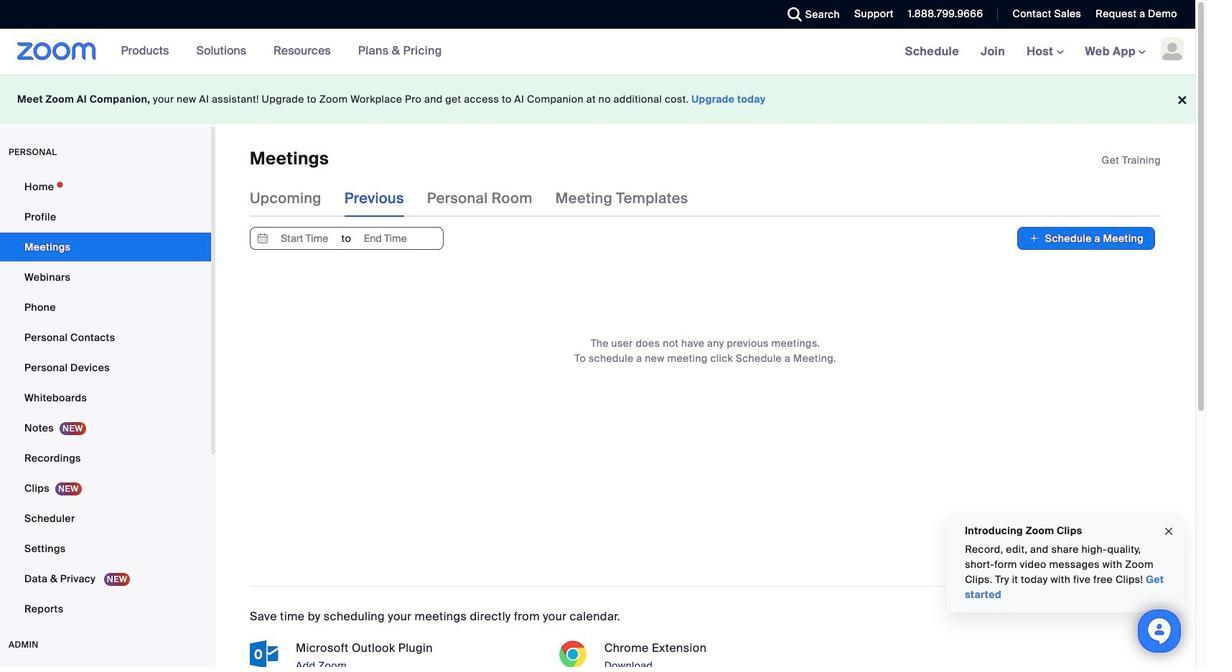 Task type: describe. For each thing, give the bounding box(es) containing it.
date image
[[254, 228, 272, 250]]

zoom logo image
[[17, 42, 96, 60]]

close image
[[1164, 523, 1175, 540]]

Date Range Picker End field
[[352, 228, 419, 250]]

Date Range Picker Start field
[[272, 228, 338, 250]]

add image
[[1030, 232, 1040, 246]]

tabs of meeting tab list
[[250, 180, 712, 217]]



Task type: locate. For each thing, give the bounding box(es) containing it.
product information navigation
[[96, 29, 453, 75]]

meetings navigation
[[895, 29, 1196, 75]]

profile picture image
[[1162, 37, 1185, 60]]

personal menu menu
[[0, 172, 211, 625]]

banner
[[0, 29, 1196, 75]]

footer
[[0, 75, 1196, 124]]

menu item
[[0, 665, 211, 667]]

application
[[1103, 153, 1162, 167]]



Task type: vqa. For each thing, say whether or not it's contained in the screenshot.
the bottom Personal
no



